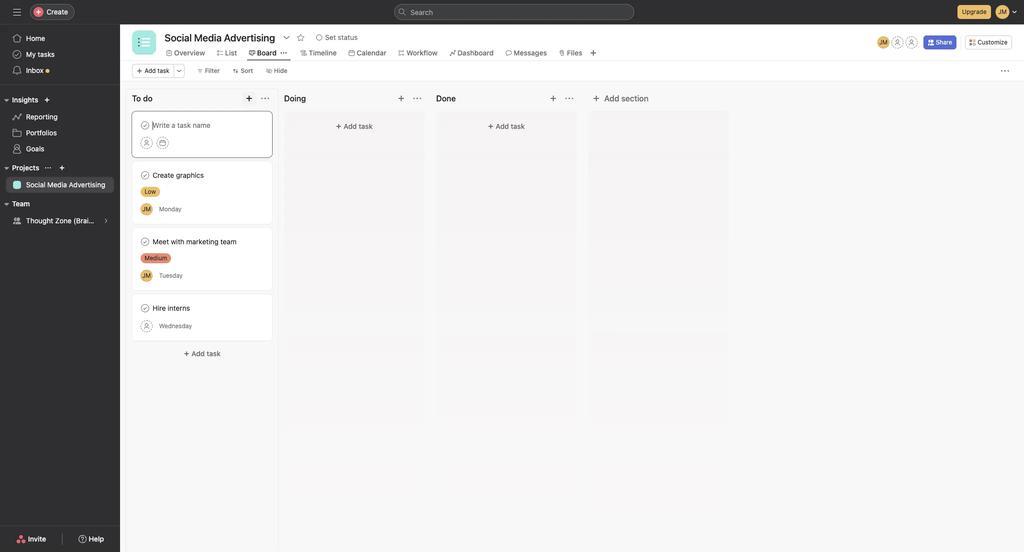 Task type: describe. For each thing, give the bounding box(es) containing it.
overview link
[[166, 48, 205, 59]]

goals
[[26, 145, 44, 153]]

1 horizontal spatial more actions image
[[1001, 67, 1009, 75]]

tuesday button
[[159, 272, 183, 280]]

inbox link
[[6, 63, 114, 79]]

1 completed image from the top
[[139, 120, 151, 132]]

0 vertical spatial jm
[[879, 39, 888, 46]]

more section actions image for doing
[[413, 95, 421, 103]]

to do
[[132, 94, 153, 103]]

jm for create graphics
[[142, 205, 151, 213]]

board link
[[249, 48, 277, 59]]

my tasks
[[26, 50, 55, 59]]

workflow
[[406, 49, 438, 57]]

files
[[567, 49, 582, 57]]

invite button
[[10, 531, 53, 549]]

jm button for create graphics
[[141, 203, 153, 215]]

add section button
[[588, 90, 653, 108]]

see details, thought zone (brainstorm space) image
[[103, 218, 109, 224]]

Completed checkbox
[[139, 170, 151, 182]]

sort button
[[228, 64, 258, 78]]

home
[[26, 34, 45, 43]]

help
[[89, 535, 104, 544]]

add section
[[604, 94, 649, 103]]

create for create graphics
[[153, 171, 174, 180]]

done
[[436, 94, 456, 103]]

new image
[[44, 97, 50, 103]]

completed image for hire
[[139, 303, 151, 315]]

new project or portfolio image
[[59, 165, 65, 171]]

add inside add section button
[[604, 94, 619, 103]]

add task image for to do
[[245, 95, 253, 103]]

set status button
[[312, 31, 362, 45]]

dashboard
[[458, 49, 494, 57]]

hire
[[153, 304, 166, 313]]

teams element
[[0, 195, 136, 231]]

insights button
[[0, 94, 38, 106]]

calendar link
[[349, 48, 386, 59]]

hire interns
[[153, 304, 190, 313]]

files link
[[559, 48, 582, 59]]

messages
[[514, 49, 547, 57]]

timeline link
[[301, 48, 337, 59]]

add tab image
[[589, 49, 597, 57]]

list image
[[138, 37, 150, 49]]

upgrade
[[962, 8, 987, 16]]

space)
[[113, 217, 136, 225]]

thought zone (brainstorm space)
[[26, 217, 136, 225]]

media
[[47, 181, 67, 189]]

share
[[936, 39, 952, 46]]

goals link
[[6, 141, 114, 157]]

show options, current sort, top image
[[45, 165, 51, 171]]

jm for meet with marketing team
[[142, 272, 151, 279]]

with
[[171, 238, 184, 246]]

overview
[[174, 49, 205, 57]]

completed checkbox for meet
[[139, 236, 151, 248]]

workflow link
[[398, 48, 438, 59]]

thought
[[26, 217, 53, 225]]

interns
[[168, 304, 190, 313]]

customize
[[978, 39, 1008, 46]]

completed checkbox for hire
[[139, 303, 151, 315]]

jm button for meet with marketing team
[[141, 270, 153, 282]]

low
[[145, 188, 156, 196]]

social media advertising link
[[6, 177, 114, 193]]

set
[[325, 33, 336, 42]]

0 horizontal spatial more actions image
[[176, 68, 182, 74]]

projects
[[12, 164, 39, 172]]

(brainstorm
[[73, 217, 111, 225]]

reporting
[[26, 113, 58, 121]]

create for create
[[47, 8, 68, 16]]

meet
[[153, 238, 169, 246]]

set status
[[325, 33, 358, 42]]

invite
[[28, 535, 46, 544]]

portfolios
[[26, 129, 57, 137]]

status
[[338, 33, 358, 42]]

insights element
[[0, 91, 120, 159]]



Task type: locate. For each thing, give the bounding box(es) containing it.
monday
[[159, 206, 182, 213]]

1 horizontal spatial create
[[153, 171, 174, 180]]

create
[[47, 8, 68, 16], [153, 171, 174, 180]]

completed checkbox down to do
[[139, 120, 151, 132]]

completed checkbox left hire at the left bottom
[[139, 303, 151, 315]]

2 more section actions image from the left
[[565, 95, 573, 103]]

jm
[[879, 39, 888, 46], [142, 205, 151, 213], [142, 272, 151, 279]]

2 add task image from the left
[[549, 95, 557, 103]]

add task image
[[397, 95, 405, 103]]

share button
[[923, 36, 957, 50]]

1 vertical spatial jm
[[142, 205, 151, 213]]

upgrade button
[[958, 5, 991, 19]]

1 horizontal spatial add task image
[[549, 95, 557, 103]]

0 horizontal spatial create
[[47, 8, 68, 16]]

completed checkbox left "meet"
[[139, 236, 151, 248]]

completed image down to do
[[139, 120, 151, 132]]

0 vertical spatial create
[[47, 8, 68, 16]]

list link
[[217, 48, 237, 59]]

global element
[[0, 25, 120, 85]]

add to starred image
[[297, 34, 305, 42]]

4 completed image from the top
[[139, 303, 151, 315]]

sort
[[241, 67, 253, 75]]

list
[[225, 49, 237, 57]]

add
[[145, 67, 156, 75], [604, 94, 619, 103], [344, 122, 357, 131], [496, 122, 509, 131], [192, 350, 205, 358]]

dashboard link
[[450, 48, 494, 59]]

Completed checkbox
[[139, 120, 151, 132], [139, 236, 151, 248], [139, 303, 151, 315]]

timeline
[[309, 49, 337, 57]]

doing
[[284, 94, 306, 103]]

completed image for meet
[[139, 236, 151, 248]]

my tasks link
[[6, 47, 114, 63]]

medium
[[145, 255, 167, 262]]

more section actions image
[[261, 95, 269, 103]]

team
[[220, 238, 237, 246]]

graphics
[[176, 171, 204, 180]]

more section actions image down files link
[[565, 95, 573, 103]]

more section actions image right add task icon
[[413, 95, 421, 103]]

0 vertical spatial completed checkbox
[[139, 120, 151, 132]]

jm button
[[877, 37, 889, 49], [141, 203, 153, 215], [141, 270, 153, 282]]

2 vertical spatial completed checkbox
[[139, 303, 151, 315]]

board
[[257, 49, 277, 57]]

projects button
[[0, 162, 39, 174]]

tab actions image
[[281, 50, 287, 56]]

reporting link
[[6, 109, 114, 125]]

home link
[[6, 31, 114, 47]]

add task image for done
[[549, 95, 557, 103]]

portfolios link
[[6, 125, 114, 141]]

team
[[12, 200, 30, 208]]

completed image up low
[[139, 170, 151, 182]]

projects element
[[0, 159, 120, 195]]

create up home link
[[47, 8, 68, 16]]

1 horizontal spatial more section actions image
[[565, 95, 573, 103]]

2 completed checkbox from the top
[[139, 236, 151, 248]]

section
[[621, 94, 649, 103]]

0 vertical spatial jm button
[[877, 37, 889, 49]]

more section actions image
[[413, 95, 421, 103], [565, 95, 573, 103]]

0 horizontal spatial add task image
[[245, 95, 253, 103]]

wednesday
[[159, 323, 192, 330]]

1 vertical spatial completed checkbox
[[139, 236, 151, 248]]

create graphics
[[153, 171, 204, 180]]

customize button
[[965, 36, 1012, 50]]

advertising
[[69, 181, 105, 189]]

add task
[[145, 67, 169, 75], [344, 122, 373, 131], [496, 122, 525, 131], [192, 350, 221, 358]]

social
[[26, 181, 45, 189]]

3 completed image from the top
[[139, 236, 151, 248]]

tasks
[[38, 50, 55, 59]]

completed image left hire at the left bottom
[[139, 303, 151, 315]]

my
[[26, 50, 36, 59]]

thought zone (brainstorm space) link
[[6, 213, 136, 229]]

zone
[[55, 217, 72, 225]]

1 add task image from the left
[[245, 95, 253, 103]]

insights
[[12, 96, 38, 104]]

1 vertical spatial jm button
[[141, 203, 153, 215]]

2 completed image from the top
[[139, 170, 151, 182]]

more actions image
[[1001, 67, 1009, 75], [176, 68, 182, 74]]

None text field
[[162, 29, 278, 47]]

more section actions image for done
[[565, 95, 573, 103]]

2 vertical spatial jm
[[142, 272, 151, 279]]

add task button
[[132, 64, 174, 78], [290, 118, 418, 136], [442, 118, 570, 136], [132, 345, 272, 363]]

more actions image down customize
[[1001, 67, 1009, 75]]

task
[[158, 67, 169, 75], [359, 122, 373, 131], [511, 122, 525, 131], [207, 350, 221, 358]]

1 more section actions image from the left
[[413, 95, 421, 103]]

wednesday button
[[159, 323, 192, 330]]

help button
[[72, 531, 111, 549]]

more actions image down overview link
[[176, 68, 182, 74]]

Write a task name text field
[[141, 120, 264, 131]]

messages link
[[506, 48, 547, 59]]

hide button
[[262, 64, 292, 78]]

inbox
[[26, 66, 44, 75]]

meet with marketing team
[[153, 238, 237, 246]]

create button
[[30, 4, 75, 20]]

team button
[[0, 198, 30, 210]]

create right completed option
[[153, 171, 174, 180]]

3 completed checkbox from the top
[[139, 303, 151, 315]]

filter button
[[192, 64, 224, 78]]

marketing
[[186, 238, 218, 246]]

create inside "dropdown button"
[[47, 8, 68, 16]]

1 completed checkbox from the top
[[139, 120, 151, 132]]

show options image
[[283, 34, 291, 42]]

completed image
[[139, 120, 151, 132], [139, 170, 151, 182], [139, 236, 151, 248], [139, 303, 151, 315]]

hide sidebar image
[[13, 8, 21, 16]]

completed image for create
[[139, 170, 151, 182]]

hide
[[274, 67, 287, 75]]

add task image
[[245, 95, 253, 103], [549, 95, 557, 103]]

2 vertical spatial jm button
[[141, 270, 153, 282]]

0 horizontal spatial more section actions image
[[413, 95, 421, 103]]

Search tasks, projects, and more text field
[[394, 4, 634, 20]]

filter
[[205, 67, 220, 75]]

1 vertical spatial create
[[153, 171, 174, 180]]

completed image left "meet"
[[139, 236, 151, 248]]

monday button
[[159, 206, 182, 213]]

social media advertising
[[26, 181, 105, 189]]

calendar
[[357, 49, 386, 57]]

tuesday
[[159, 272, 183, 280]]



Task type: vqa. For each thing, say whether or not it's contained in the screenshot.
Collapse task list for the section To do icon
no



